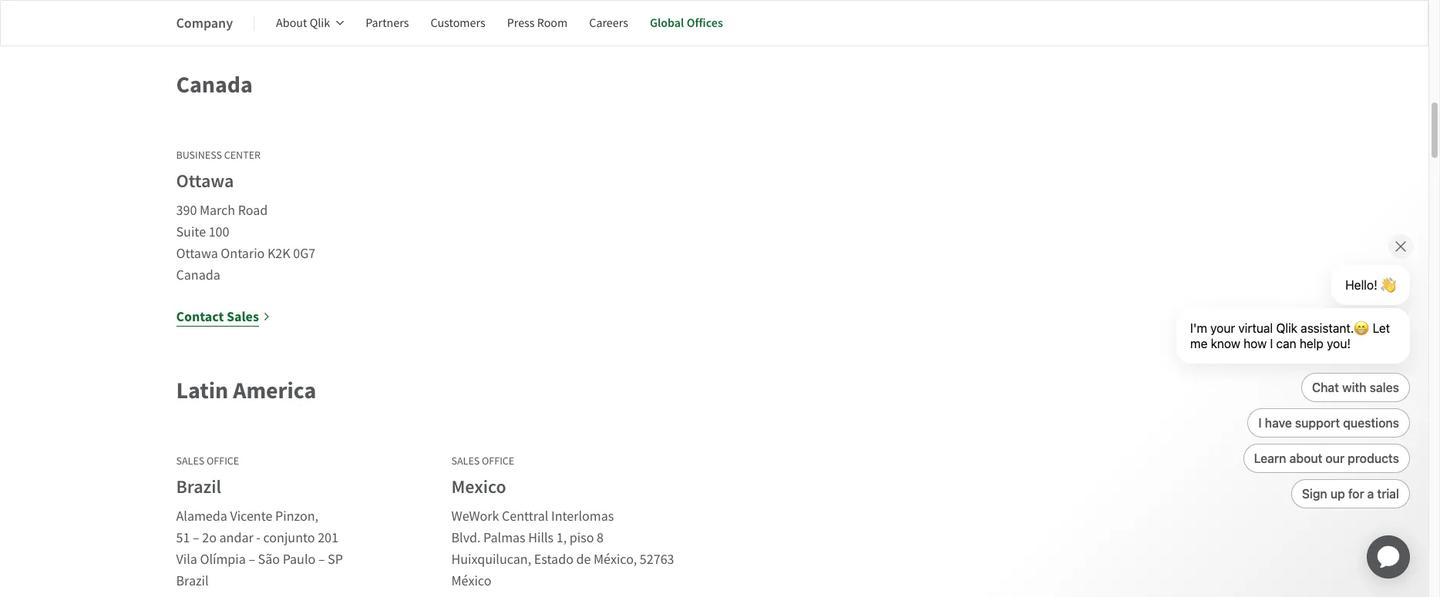 Task type: vqa. For each thing, say whether or not it's contained in the screenshot.
topmost and
no



Task type: describe. For each thing, give the bounding box(es) containing it.
sales office mexico
[[451, 454, 514, 500]]

méxico
[[451, 573, 492, 591]]

partners
[[366, 15, 409, 31]]

wework centtral interlomas blvd. palmas hills 1, piso 8 huixquilucan, estado de méxico, 52763 méxico
[[451, 508, 674, 591]]

center
[[224, 148, 261, 162]]

ontario
[[221, 245, 265, 263]]

room
[[537, 15, 568, 31]]

america
[[233, 376, 316, 406]]

vicente
[[230, 508, 273, 526]]

press room
[[507, 15, 568, 31]]

sp
[[328, 551, 343, 569]]

global offices
[[650, 15, 723, 31]]

51
[[176, 530, 190, 548]]

sales left room
[[502, 2, 534, 20]]

ottawa inside business center ottawa
[[176, 169, 234, 194]]

k2k
[[268, 245, 290, 263]]

olímpia
[[200, 551, 246, 569]]

paulo
[[283, 551, 316, 569]]

centtral
[[502, 508, 549, 526]]

interlomas
[[551, 508, 614, 526]]

2o
[[202, 530, 217, 548]]

estado
[[534, 551, 574, 569]]

press
[[507, 15, 535, 31]]

andar
[[219, 530, 253, 548]]

about
[[276, 15, 307, 31]]

sales left about
[[227, 2, 259, 20]]

são
[[258, 551, 280, 569]]

about qlik
[[276, 15, 330, 31]]

52763
[[640, 551, 674, 569]]

wework
[[451, 508, 499, 526]]

offices
[[687, 15, 723, 31]]

road
[[238, 202, 268, 220]]

de
[[576, 551, 591, 569]]

390
[[176, 202, 197, 220]]

palmas
[[484, 530, 526, 548]]

vila
[[176, 551, 197, 569]]

customers link
[[431, 5, 486, 42]]

sales down 'ontario'
[[227, 308, 259, 326]]

customers
[[431, 15, 486, 31]]

1,
[[557, 530, 567, 548]]

canada inside 390 march road suite 100 ottawa ontario k2k 0g7 canada
[[176, 267, 220, 285]]

careers link
[[589, 5, 628, 42]]

march
[[200, 202, 235, 220]]



Task type: locate. For each thing, give the bounding box(es) containing it.
brazil up alameda
[[176, 475, 221, 500]]

global offices link
[[650, 5, 723, 42]]

ottawa down suite
[[176, 245, 218, 263]]

mexico
[[451, 475, 506, 500]]

office inside sales office brazil
[[207, 454, 239, 468]]

canada down company
[[176, 69, 253, 100]]

sales up mexico
[[451, 454, 480, 468]]

brazil inside sales office brazil
[[176, 475, 221, 500]]

ottawa
[[176, 169, 234, 194], [176, 245, 218, 263]]

application
[[1349, 517, 1429, 598]]

1 vertical spatial brazil
[[176, 573, 209, 591]]

office inside sales office mexico
[[482, 454, 514, 468]]

suite
[[176, 224, 206, 241]]

alameda vicente pinzon, 51 – 2o andar - conjunto 201 vila olímpia – são paulo – sp brazil
[[176, 508, 343, 591]]

huixquilucan,
[[451, 551, 531, 569]]

global
[[650, 15, 684, 31]]

1 vertical spatial canada
[[176, 267, 220, 285]]

0 horizontal spatial –
[[193, 530, 199, 548]]

about qlik link
[[276, 5, 344, 42]]

– left sp
[[318, 551, 325, 569]]

brazil down the "vila"
[[176, 573, 209, 591]]

201
[[318, 530, 338, 548]]

ottawa inside 390 march road suite 100 ottawa ontario k2k 0g7 canada
[[176, 245, 218, 263]]

pinzon,
[[275, 508, 318, 526]]

sales inside sales office mexico
[[451, 454, 480, 468]]

hills
[[528, 530, 554, 548]]

brazil inside alameda vicente pinzon, 51 – 2o andar - conjunto 201 vila olímpia – são paulo – sp brazil
[[176, 573, 209, 591]]

canada down suite
[[176, 267, 220, 285]]

company menu bar
[[176, 5, 745, 42]]

contact sales
[[176, 2, 259, 20], [451, 2, 534, 20], [176, 308, 259, 326]]

sales office brazil
[[176, 454, 239, 500]]

office for mexico
[[482, 454, 514, 468]]

business
[[176, 148, 222, 162]]

brazil
[[176, 475, 221, 500], [176, 573, 209, 591]]

1 vertical spatial ottawa
[[176, 245, 218, 263]]

-
[[256, 530, 261, 548]]

ottawa down business
[[176, 169, 234, 194]]

partners link
[[366, 5, 409, 42]]

careers
[[589, 15, 628, 31]]

2 ottawa from the top
[[176, 245, 218, 263]]

0 vertical spatial brazil
[[176, 475, 221, 500]]

latin america
[[176, 376, 316, 406]]

conjunto
[[263, 530, 315, 548]]

– right 51
[[193, 530, 199, 548]]

business center ottawa
[[176, 148, 261, 194]]

piso
[[570, 530, 594, 548]]

2 office from the left
[[482, 454, 514, 468]]

1 ottawa from the top
[[176, 169, 234, 194]]

1 office from the left
[[207, 454, 239, 468]]

sales inside sales office brazil
[[176, 454, 205, 468]]

sales up alameda
[[176, 454, 205, 468]]

1 brazil from the top
[[176, 475, 221, 500]]

office up alameda
[[207, 454, 239, 468]]

1 canada from the top
[[176, 69, 253, 100]]

qlik
[[310, 15, 330, 31]]

contact
[[176, 2, 224, 20], [451, 2, 499, 20], [176, 308, 224, 326]]

1 horizontal spatial office
[[482, 454, 514, 468]]

0 vertical spatial canada
[[176, 69, 253, 100]]

0 horizontal spatial office
[[207, 454, 239, 468]]

contact sales link
[[176, 0, 271, 22], [451, 0, 546, 22], [176, 306, 271, 328]]

company
[[176, 13, 233, 32]]

méxico,
[[594, 551, 637, 569]]

2 horizontal spatial –
[[318, 551, 325, 569]]

canada
[[176, 69, 253, 100], [176, 267, 220, 285]]

2 brazil from the top
[[176, 573, 209, 591]]

100
[[209, 224, 229, 241]]

blvd.
[[451, 530, 481, 548]]

390 march road suite 100 ottawa ontario k2k 0g7 canada
[[176, 202, 316, 285]]

0g7
[[293, 245, 316, 263]]

alameda
[[176, 508, 227, 526]]

sales
[[227, 2, 259, 20], [502, 2, 534, 20], [227, 308, 259, 326], [176, 454, 205, 468], [451, 454, 480, 468]]

office up mexico
[[482, 454, 514, 468]]

1 horizontal spatial –
[[249, 551, 255, 569]]

0 vertical spatial ottawa
[[176, 169, 234, 194]]

– left são
[[249, 551, 255, 569]]

8
[[597, 530, 604, 548]]

–
[[193, 530, 199, 548], [249, 551, 255, 569], [318, 551, 325, 569]]

2 canada from the top
[[176, 267, 220, 285]]

press room link
[[507, 5, 568, 42]]

office
[[207, 454, 239, 468], [482, 454, 514, 468]]

office for brazil
[[207, 454, 239, 468]]

latin
[[176, 376, 228, 406]]



